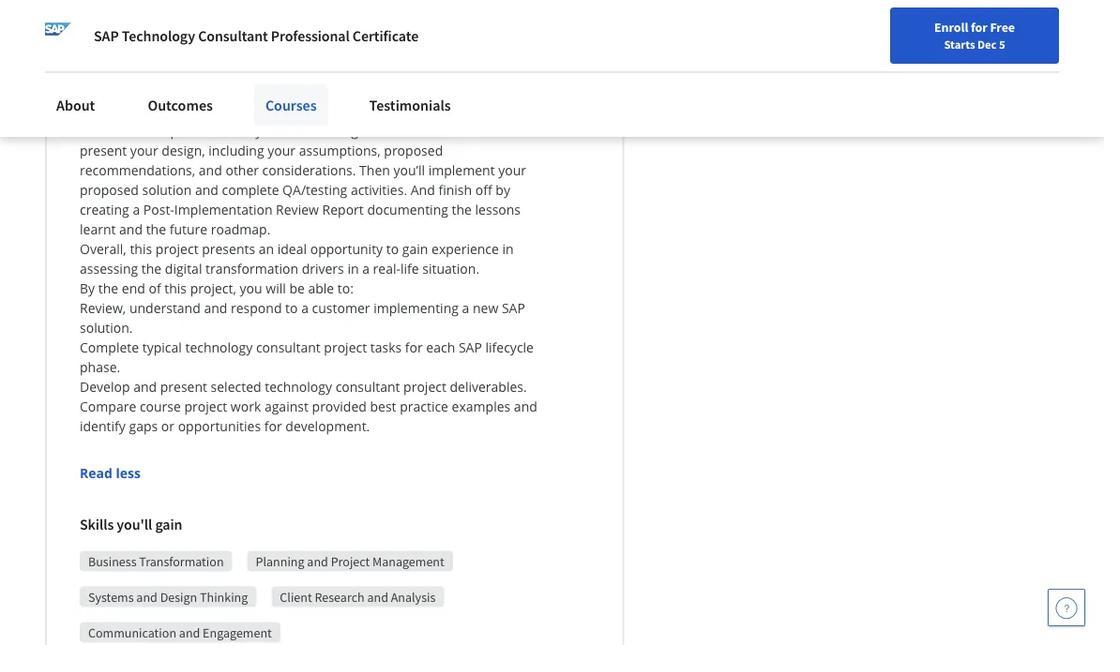 Task type: locate. For each thing, give the bounding box(es) containing it.
consultant down respond
[[256, 338, 321, 356]]

off down "requirements"
[[244, 82, 261, 100]]

review,
[[80, 299, 126, 317]]

management
[[373, 553, 445, 570]]

solution up post-
[[142, 180, 192, 198]]

complete
[[222, 180, 279, 198]]

key down once
[[80, 102, 101, 119]]

1 horizontal spatial this
[[165, 279, 187, 297]]

understand down of
[[129, 299, 201, 317]]

0 vertical spatial solution
[[395, 62, 444, 80]]

read
[[80, 464, 112, 482]]

this fun and interesting project is a high-level challenge based on a real- world problem. you'll identify key players in the proposed project and take the necessary steps to understand their current technical landscape. you'll identify their business requirements and develop a solution proposal. once you've obtained sign off from the customer, you'll then identify the key technology elements you need to cover and assess the stakeholders and other sap professionals you'll be working with. you'll work on and present your design, including your assumptions, proposed recommendations, and other considerations. then you'll implement your proposed solution and complete qa/testing activities. and finish off by creating a post-implementation review report documenting the lessons learnt and the future roadmap. overall, this project presents an ideal opportunity to gain experience in assessing the digital transformation drivers in a real-life situation. by the end of this project, you will be able to: review, understand and respond to a customer implementing a new sap solution. complete typical technology consultant project tasks for each sap lifecycle phase. develop and present selected technology consultant project deliverables. compare course project work against provided best practice examples and identify gaps or opportunities for development.
[[80, 3, 541, 435]]

1 horizontal spatial gain
[[402, 240, 428, 257]]

0 vertical spatial understand
[[220, 42, 291, 60]]

gain up life
[[402, 240, 428, 257]]

your up by
[[499, 161, 527, 179]]

present up course in the bottom left of the page
[[160, 378, 207, 395]]

this right of
[[165, 279, 187, 297]]

your up recommendations,
[[130, 141, 158, 159]]

a down able
[[301, 299, 309, 317]]

2 vertical spatial technology
[[265, 378, 332, 395]]

2 vertical spatial for
[[264, 417, 282, 435]]

in down opportunity
[[348, 259, 359, 277]]

steps
[[168, 42, 200, 60]]

the up of
[[142, 259, 162, 277]]

2 vertical spatial you'll
[[394, 161, 425, 179]]

0 horizontal spatial for
[[264, 417, 282, 435]]

be right will
[[289, 279, 305, 297]]

overall,
[[80, 240, 126, 257]]

identify up once
[[80, 62, 126, 80]]

0 vertical spatial key
[[262, 23, 283, 41]]

enroll for free starts dec 5
[[935, 19, 1015, 52]]

1 vertical spatial you'll
[[256, 121, 287, 139]]

courses
[[265, 96, 317, 114]]

interesting
[[159, 3, 225, 21]]

sap technology consultant  professional certificate
[[94, 26, 419, 45]]

consultant
[[198, 26, 268, 45]]

testimonials
[[369, 96, 451, 114]]

challenge
[[360, 3, 419, 21]]

1 horizontal spatial real-
[[493, 3, 520, 21]]

project down customer at the top of page
[[324, 338, 367, 356]]

proposed up the technical
[[373, 23, 432, 41]]

proposed up and
[[384, 141, 443, 159]]

proposed up creating
[[80, 180, 139, 198]]

0 vertical spatial consultant
[[256, 338, 321, 356]]

2 vertical spatial in
[[348, 259, 359, 277]]

1 vertical spatial gain
[[155, 515, 182, 534]]

end
[[122, 279, 145, 297]]

None search field
[[237, 12, 397, 49]]

0 horizontal spatial key
[[80, 102, 101, 119]]

2 vertical spatial you'll
[[395, 121, 427, 139]]

implement
[[429, 161, 495, 179]]

and down the "including"
[[199, 161, 222, 179]]

outcomes link
[[136, 84, 224, 126]]

systems
[[88, 589, 134, 606]]

a down the technical
[[384, 62, 391, 80]]

0 vertical spatial present
[[80, 141, 127, 159]]

a right the is
[[287, 3, 295, 21]]

for down against
[[264, 417, 282, 435]]

their
[[294, 42, 323, 60], [129, 62, 158, 80]]

0 vertical spatial other
[[107, 121, 140, 139]]

recommendations,
[[80, 161, 195, 179]]

work down stakeholders
[[431, 121, 461, 139]]

high-
[[298, 3, 329, 21]]

0 vertical spatial on
[[462, 3, 478, 21]]

0 vertical spatial work
[[431, 121, 461, 139]]

report
[[322, 200, 364, 218]]

0 horizontal spatial solution
[[142, 180, 192, 198]]

work down selected on the bottom of page
[[231, 397, 261, 415]]

their down players
[[294, 42, 323, 60]]

0 vertical spatial you'll
[[386, 82, 417, 100]]

and left project
[[307, 553, 328, 570]]

project up opportunities
[[184, 397, 227, 415]]

project up landscape. on the top left of page
[[435, 23, 478, 41]]

1 horizontal spatial in
[[348, 259, 359, 277]]

technology up selected on the bottom of page
[[185, 338, 253, 356]]

the down post-
[[146, 220, 166, 238]]

0 horizontal spatial understand
[[129, 299, 201, 317]]

1 horizontal spatial for
[[405, 338, 423, 356]]

communication and engagement
[[88, 624, 272, 641]]

0 vertical spatial this
[[130, 240, 152, 257]]

1 horizontal spatial their
[[294, 42, 323, 60]]

and left design
[[136, 589, 158, 606]]

design,
[[162, 141, 205, 159]]

you'll down the take
[[502, 42, 534, 60]]

menu item
[[779, 19, 900, 80]]

outcomes
[[148, 96, 213, 114]]

world
[[80, 23, 115, 41]]

1 vertical spatial understand
[[129, 299, 201, 317]]

this
[[80, 3, 105, 21]]

the down 'world'
[[80, 42, 100, 60]]

present up recommendations,
[[80, 141, 127, 159]]

consultant up best
[[336, 378, 400, 395]]

0 horizontal spatial gain
[[155, 515, 182, 534]]

courses link
[[254, 84, 328, 126]]

1 vertical spatial technology
[[185, 338, 253, 356]]

develop
[[332, 62, 381, 80]]

qa/testing
[[283, 180, 347, 198]]

0 horizontal spatial work
[[231, 397, 261, 415]]

gain right you'll on the left bottom
[[155, 515, 182, 534]]

each
[[426, 338, 455, 356]]

client research and analysis
[[280, 589, 436, 606]]

in down level
[[334, 23, 346, 41]]

gain
[[402, 240, 428, 257], [155, 515, 182, 534]]

able
[[308, 279, 334, 297]]

the down then
[[418, 102, 438, 119]]

by
[[496, 180, 510, 198]]

the
[[349, 23, 369, 41], [80, 42, 100, 60], [297, 82, 317, 100], [501, 82, 521, 100], [418, 102, 438, 119], [452, 200, 472, 218], [146, 220, 166, 238], [142, 259, 162, 277], [98, 279, 118, 297]]

0 vertical spatial you
[[235, 102, 258, 119]]

solution up then
[[395, 62, 444, 80]]

1 horizontal spatial off
[[476, 180, 492, 198]]

key down the is
[[262, 23, 283, 41]]

technology up against
[[265, 378, 332, 395]]

your up considerations. in the top of the page
[[268, 141, 296, 159]]

to down will
[[285, 299, 298, 317]]

you'll up assess
[[386, 82, 417, 100]]

1 vertical spatial solution
[[142, 180, 192, 198]]

0 horizontal spatial present
[[80, 141, 127, 159]]

you down sign at the top of page
[[235, 102, 258, 119]]

0 horizontal spatial real-
[[373, 259, 401, 277]]

their up you've
[[129, 62, 158, 80]]

2 horizontal spatial your
[[499, 161, 527, 179]]

you'll up and
[[394, 161, 425, 179]]

present
[[80, 141, 127, 159], [160, 378, 207, 395]]

you'll
[[386, 82, 417, 100], [256, 121, 287, 139], [394, 161, 425, 179]]

1 vertical spatial consultant
[[336, 378, 400, 395]]

1 horizontal spatial technology
[[185, 338, 253, 356]]

to down the documenting
[[386, 240, 399, 257]]

in down 'lessons'
[[503, 240, 514, 257]]

for inside enroll for free starts dec 5
[[971, 19, 988, 36]]

1 vertical spatial for
[[405, 338, 423, 356]]

real- up the take
[[493, 3, 520, 21]]

sap right new
[[502, 299, 525, 317]]

on right based
[[462, 3, 478, 21]]

this
[[130, 240, 152, 257], [165, 279, 187, 297]]

selected
[[211, 378, 261, 395]]

0 horizontal spatial off
[[244, 82, 261, 100]]

0 vertical spatial for
[[971, 19, 988, 36]]

be down 'courses'
[[290, 121, 306, 139]]

understand
[[220, 42, 291, 60], [129, 299, 201, 317]]

on down stakeholders
[[464, 121, 480, 139]]

1 horizontal spatial understand
[[220, 42, 291, 60]]

project,
[[190, 279, 236, 297]]

the down assessing
[[98, 279, 118, 297]]

design
[[160, 589, 197, 606]]

business transformation
[[88, 553, 224, 570]]

of
[[149, 279, 161, 297]]

2 horizontal spatial you'll
[[502, 42, 534, 60]]

0 horizontal spatial technology
[[104, 102, 171, 119]]

considerations.
[[262, 161, 356, 179]]

you down transformation on the left top of page
[[240, 279, 262, 297]]

technology down you've
[[104, 102, 171, 119]]

1 vertical spatial real-
[[373, 259, 401, 277]]

sap up design,
[[143, 121, 167, 139]]

0 vertical spatial be
[[290, 121, 306, 139]]

ideal
[[278, 240, 307, 257]]

the down finish
[[452, 200, 472, 218]]

1 vertical spatial other
[[226, 161, 259, 179]]

you'll down interesting
[[177, 23, 210, 41]]

you'll down need
[[256, 121, 287, 139]]

0 horizontal spatial you'll
[[177, 23, 210, 41]]

phase.
[[80, 358, 120, 376]]

real- down opportunity
[[373, 259, 401, 277]]

a up landscape. on the top left of page
[[482, 3, 489, 21]]

0 vertical spatial gain
[[402, 240, 428, 257]]

lessons
[[475, 200, 521, 218]]

solution
[[395, 62, 444, 80], [142, 180, 192, 198]]

identify
[[213, 23, 259, 41], [80, 62, 126, 80], [452, 82, 498, 100], [80, 417, 126, 435]]

for left the each
[[405, 338, 423, 356]]

for up dec
[[971, 19, 988, 36]]

gaps
[[129, 417, 158, 435]]

off
[[244, 82, 261, 100], [476, 180, 492, 198]]

and up course in the bottom left of the page
[[133, 378, 157, 395]]

work
[[431, 121, 461, 139], [231, 397, 261, 415]]

0 horizontal spatial other
[[107, 121, 140, 139]]

sap down fun
[[94, 26, 119, 45]]

once
[[80, 82, 112, 100]]

including
[[209, 141, 264, 159]]

off left by
[[476, 180, 492, 198]]

0 horizontal spatial your
[[130, 141, 158, 159]]

on
[[462, 3, 478, 21], [464, 121, 480, 139]]

1 vertical spatial you'll
[[502, 42, 534, 60]]

2 horizontal spatial for
[[971, 19, 988, 36]]

0 horizontal spatial this
[[130, 240, 152, 257]]

1 vertical spatial off
[[476, 180, 492, 198]]

deliverables.
[[450, 378, 527, 395]]

situation.
[[423, 259, 480, 277]]

understand up "requirements"
[[220, 42, 291, 60]]

a
[[287, 3, 295, 21], [482, 3, 489, 21], [384, 62, 391, 80], [133, 200, 140, 218], [362, 259, 370, 277], [301, 299, 309, 317], [462, 299, 470, 317]]

1 vertical spatial their
[[129, 62, 158, 80]]

you'll
[[177, 23, 210, 41], [502, 42, 534, 60], [395, 121, 427, 139]]

lifecycle
[[486, 338, 534, 356]]

0 vertical spatial in
[[334, 23, 346, 41]]

enroll
[[935, 19, 969, 36]]

you'll down testimonials
[[395, 121, 427, 139]]

and left the analysis
[[367, 589, 388, 606]]

stakeholders
[[442, 102, 520, 119]]

players
[[287, 23, 331, 41]]

1 vertical spatial present
[[160, 378, 207, 395]]

this up assessing
[[130, 240, 152, 257]]

other down the "including"
[[226, 161, 259, 179]]

planning and project management
[[256, 553, 445, 570]]

other down you've
[[107, 121, 140, 139]]

your
[[130, 141, 158, 159], [268, 141, 296, 159], [499, 161, 527, 179]]

1 vertical spatial in
[[503, 240, 514, 257]]



Task type: describe. For each thing, give the bounding box(es) containing it.
typical
[[142, 338, 182, 356]]

0 vertical spatial you'll
[[177, 23, 210, 41]]

1 vertical spatial key
[[80, 102, 101, 119]]

problem.
[[118, 23, 174, 41]]

project up sap technology consultant  professional certificate
[[228, 3, 271, 21]]

help center image
[[1056, 597, 1078, 619]]

the up current
[[349, 23, 369, 41]]

2 vertical spatial proposed
[[80, 180, 139, 198]]

1 vertical spatial proposed
[[384, 141, 443, 159]]

1 vertical spatial you
[[240, 279, 262, 297]]

respond
[[231, 299, 282, 317]]

skills you'll gain
[[80, 515, 182, 534]]

5
[[999, 37, 1006, 52]]

a left post-
[[133, 200, 140, 218]]

examples
[[452, 397, 511, 415]]

analysis
[[391, 589, 436, 606]]

and down stakeholders
[[484, 121, 507, 139]]

1 vertical spatial be
[[289, 279, 305, 297]]

1 horizontal spatial you'll
[[395, 121, 427, 139]]

free
[[990, 19, 1015, 36]]

learnt
[[80, 220, 116, 238]]

develop
[[80, 378, 130, 395]]

and down creating
[[119, 220, 143, 238]]

a down opportunity
[[362, 259, 370, 277]]

transformation
[[139, 553, 224, 570]]

to right need
[[295, 102, 308, 119]]

certificate
[[353, 26, 419, 45]]

obtained
[[157, 82, 212, 100]]

by
[[80, 279, 95, 297]]

0 vertical spatial off
[[244, 82, 261, 100]]

0 vertical spatial real-
[[493, 3, 520, 21]]

from
[[264, 82, 294, 100]]

1 horizontal spatial present
[[160, 378, 207, 395]]

development.
[[286, 417, 370, 435]]

1 horizontal spatial other
[[226, 161, 259, 179]]

implementing
[[374, 299, 459, 317]]

identify up "requirements"
[[213, 23, 259, 41]]

review
[[276, 200, 319, 218]]

1 horizontal spatial solution
[[395, 62, 444, 80]]

creating
[[80, 200, 129, 218]]

finish
[[439, 180, 472, 198]]

drivers
[[302, 259, 344, 277]]

proposal.
[[448, 62, 506, 80]]

read less button
[[80, 463, 141, 483]]

0 vertical spatial technology
[[104, 102, 171, 119]]

business
[[88, 553, 137, 570]]

identify down compare
[[80, 417, 126, 435]]

planning
[[256, 553, 305, 570]]

will
[[266, 279, 286, 297]]

assumptions,
[[299, 141, 381, 159]]

project up digital
[[156, 240, 199, 257]]

and up implementation
[[195, 180, 219, 198]]

2 horizontal spatial in
[[503, 240, 514, 257]]

business
[[161, 62, 215, 80]]

post-
[[143, 200, 174, 218]]

is
[[274, 3, 284, 21]]

0 vertical spatial proposed
[[373, 23, 432, 41]]

technology
[[122, 26, 195, 45]]

and left the take
[[481, 23, 505, 41]]

0 horizontal spatial their
[[129, 62, 158, 80]]

1 horizontal spatial consultant
[[336, 378, 400, 395]]

and down about
[[80, 121, 103, 139]]

customer,
[[321, 82, 382, 100]]

current
[[326, 42, 371, 60]]

take
[[508, 23, 534, 41]]

project
[[331, 553, 370, 570]]

you'll
[[117, 515, 152, 534]]

fun
[[108, 3, 129, 21]]

the up stakeholders
[[501, 82, 521, 100]]

an
[[259, 240, 274, 257]]

and down professional
[[305, 62, 329, 80]]

skills
[[80, 515, 114, 534]]

need
[[261, 102, 292, 119]]

transformation
[[206, 259, 298, 277]]

and down project,
[[204, 299, 227, 317]]

future
[[170, 220, 208, 238]]

research
[[315, 589, 365, 606]]

project up practice on the left of the page
[[404, 378, 447, 395]]

engagement
[[203, 624, 272, 641]]

practice
[[400, 397, 449, 415]]

0 horizontal spatial in
[[334, 23, 346, 41]]

course
[[140, 397, 181, 415]]

you've
[[115, 82, 154, 100]]

read less
[[80, 464, 141, 482]]

complete
[[80, 338, 139, 356]]

dec
[[978, 37, 997, 52]]

and down customer, on the left top
[[348, 102, 372, 119]]

and
[[411, 180, 435, 198]]

1 horizontal spatial key
[[262, 23, 283, 41]]

professionals
[[170, 121, 252, 139]]

about
[[56, 96, 95, 114]]

2 horizontal spatial technology
[[265, 378, 332, 395]]

coursera image
[[9, 15, 129, 45]]

thinking
[[200, 589, 248, 606]]

systems and design thinking
[[88, 589, 248, 606]]

1 vertical spatial work
[[231, 397, 261, 415]]

1 vertical spatial on
[[464, 121, 480, 139]]

with.
[[362, 121, 391, 139]]

about link
[[45, 84, 106, 126]]

1 horizontal spatial work
[[431, 121, 461, 139]]

assessing
[[80, 259, 138, 277]]

sap right the each
[[459, 338, 482, 356]]

sign
[[215, 82, 240, 100]]

level
[[329, 3, 357, 21]]

to right steps
[[204, 42, 216, 60]]

presents
[[202, 240, 255, 257]]

activities.
[[351, 180, 407, 198]]

less
[[116, 464, 141, 482]]

best
[[370, 397, 397, 415]]

solution.
[[80, 318, 133, 336]]

0 vertical spatial their
[[294, 42, 323, 60]]

opportunities
[[178, 417, 261, 435]]

new
[[473, 299, 499, 317]]

gain inside this fun and interesting project is a high-level challenge based on a real- world problem. you'll identify key players in the proposed project and take the necessary steps to understand their current technical landscape. you'll identify their business requirements and develop a solution proposal. once you've obtained sign off from the customer, you'll then identify the key technology elements you need to cover and assess the stakeholders and other sap professionals you'll be working with. you'll work on and present your design, including your assumptions, proposed recommendations, and other considerations. then you'll implement your proposed solution and complete qa/testing activities. and finish off by creating a post-implementation review report documenting the lessons learnt and the future roadmap. overall, this project presents an ideal opportunity to gain experience in assessing the digital transformation drivers in a real-life situation. by the end of this project, you will be able to: review, understand and respond to a customer implementing a new sap solution. complete typical technology consultant project tasks for each sap lifecycle phase. develop and present selected technology consultant project deliverables. compare course project work against provided best practice examples and identify gaps or opportunities for development.
[[402, 240, 428, 257]]

experience
[[432, 240, 499, 257]]

a left new
[[462, 299, 470, 317]]

0 horizontal spatial consultant
[[256, 338, 321, 356]]

and down deliverables.
[[514, 397, 538, 415]]

cover
[[311, 102, 345, 119]]

identify down proposal.
[[452, 82, 498, 100]]

landscape.
[[433, 42, 498, 60]]

and up problem.
[[132, 3, 156, 21]]

then
[[421, 82, 449, 100]]

sap image
[[45, 23, 71, 49]]

then
[[359, 161, 390, 179]]

and down design
[[179, 624, 200, 641]]

1 vertical spatial this
[[165, 279, 187, 297]]

1 horizontal spatial your
[[268, 141, 296, 159]]

testimonials link
[[358, 84, 462, 126]]

show notifications image
[[920, 23, 942, 46]]

the right from
[[297, 82, 317, 100]]



Task type: vqa. For each thing, say whether or not it's contained in the screenshot.
intermediate-
no



